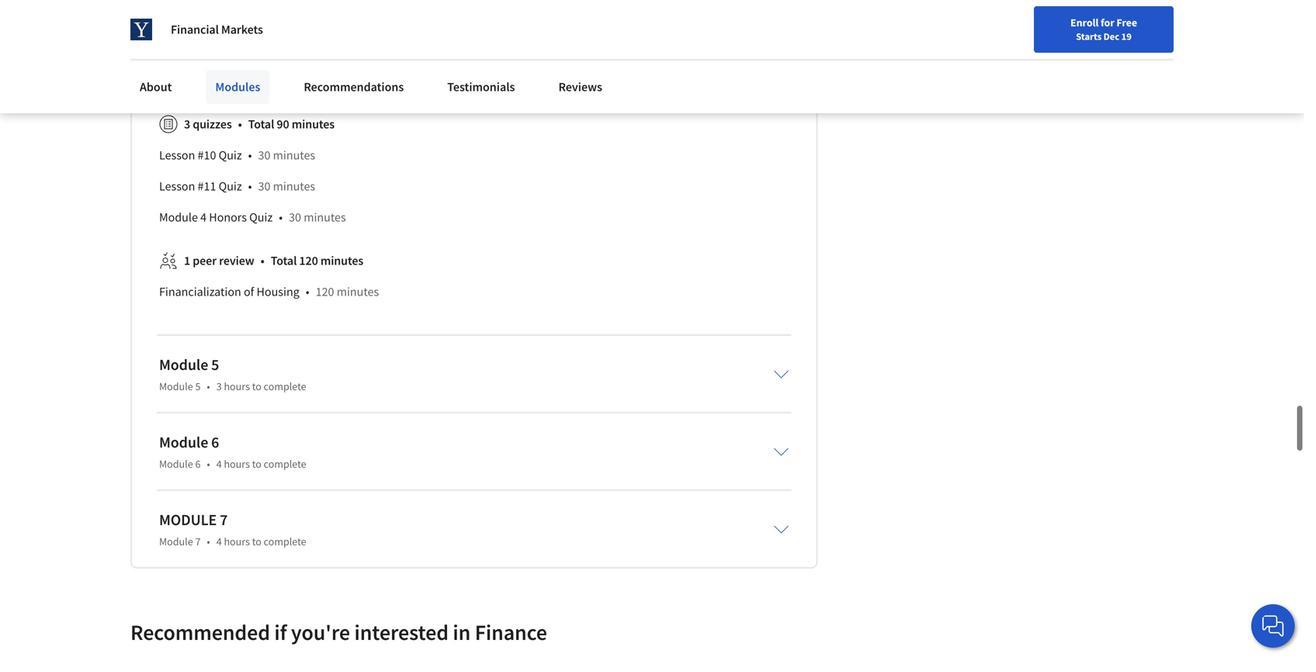 Task type: describe. For each thing, give the bounding box(es) containing it.
0 vertical spatial total
[[248, 104, 274, 120]]

chat with us image
[[1261, 614, 1286, 639]]

3 inside module 5 module 5 • 3 hours
[[216, 367, 222, 381]]

2 horizontal spatial 3
[[292, 30, 298, 45]]

30 for lesson #10 quiz
[[258, 135, 271, 151]]

• for 6
[[207, 445, 210, 459]]

lesson #10 quiz
[[159, 135, 242, 151]]

finance
[[475, 607, 547, 634]]

interested
[[354, 607, 449, 634]]

lesson for lesson #10 quiz
[[159, 135, 195, 151]]

• total 90 minutes
[[238, 104, 335, 120]]

starts
[[1076, 30, 1102, 43]]

hide info about module content region
[[159, 0, 789, 301]]

enroll
[[1071, 16, 1099, 30]]

dec
[[1104, 30, 1120, 43]]

• for 5
[[207, 367, 210, 381]]

module inside region
[[159, 197, 198, 213]]

30 minutes for lesson #10 quiz
[[258, 135, 315, 151]]

housing
[[257, 272, 300, 287]]

testimonials link
[[438, 70, 524, 104]]

recommendations link
[[295, 70, 413, 104]]

4 inside hide info about module content region
[[200, 197, 207, 213]]

about
[[140, 79, 172, 95]]

3 module from the top
[[159, 367, 193, 381]]

honors
[[209, 197, 247, 213]]

4 for module
[[216, 445, 222, 459]]

of
[[244, 272, 254, 287]]

show notifications image
[[1095, 19, 1113, 38]]

international regulation • 6 minutes
[[159, 61, 352, 76]]

6 for regulation
[[302, 61, 308, 76]]

about link
[[130, 70, 181, 104]]

30 for module 4 honors quiz
[[289, 197, 301, 213]]

english
[[1006, 17, 1044, 33]]

recommended
[[130, 607, 270, 634]]

for
[[1101, 16, 1115, 30]]

module
[[159, 498, 217, 518]]

national
[[159, 30, 203, 45]]

module 5 module 5 • 3 hours
[[159, 343, 250, 381]]

6 for 6
[[195, 445, 201, 459]]

1 vertical spatial 5
[[195, 367, 201, 381]]

90
[[277, 104, 289, 120]]

modules
[[215, 79, 260, 95]]

module 7 module 7 • 4 hours
[[159, 498, 250, 537]]

testimonials
[[447, 79, 515, 95]]

you're
[[291, 607, 350, 634]]

financial
[[171, 22, 219, 37]]

modules link
[[206, 70, 270, 104]]

markets
[[221, 22, 263, 37]]

total 120 minutes
[[271, 241, 363, 256]]

0 vertical spatial 7
[[220, 498, 228, 518]]

• right regulation
[[292, 61, 295, 76]]

1
[[184, 241, 190, 256]]

peer
[[193, 241, 217, 256]]

if
[[274, 607, 287, 634]]

#11
[[198, 166, 216, 182]]

2 module from the top
[[159, 343, 208, 362]]

1 vertical spatial 6
[[211, 421, 219, 440]]

4 for module
[[216, 523, 222, 537]]



Task type: vqa. For each thing, say whether or not it's contained in the screenshot.


Task type: locate. For each thing, give the bounding box(es) containing it.
6
[[302, 61, 308, 76], [211, 421, 219, 440], [195, 445, 201, 459]]

6 down module 5 module 5 • 3 hours
[[211, 421, 219, 440]]

module down module 5 module 5 • 3 hours
[[159, 421, 208, 440]]

0 horizontal spatial 6
[[195, 445, 201, 459]]

module
[[159, 197, 198, 213], [159, 343, 208, 362], [159, 367, 193, 381], [159, 421, 208, 440], [159, 445, 193, 459], [159, 523, 193, 537]]

#10
[[198, 135, 216, 151]]

2 hours from the top
[[224, 445, 250, 459]]

120
[[299, 241, 318, 256], [316, 272, 334, 287]]

hours for 7
[[224, 523, 250, 537]]

english button
[[978, 0, 1072, 50]]

quiz for lesson #10 quiz
[[219, 135, 242, 151]]

7 down module
[[195, 523, 201, 537]]

module down financialization
[[159, 343, 208, 362]]

1 horizontal spatial 6
[[211, 421, 219, 440]]

review
[[219, 241, 254, 256]]

• up the "module 6 module 6 • 4 hours"
[[207, 367, 210, 381]]

120 down total 120 minutes
[[316, 272, 334, 287]]

module 6 module 6 • 4 hours
[[159, 421, 250, 459]]

1 hours from the top
[[224, 367, 250, 381]]

quiz for lesson #11 quiz
[[219, 166, 242, 182]]

total
[[248, 104, 274, 120], [271, 241, 297, 256]]

quiz right #10
[[219, 135, 242, 151]]

1 vertical spatial lesson
[[159, 166, 195, 182]]

5 module from the top
[[159, 445, 193, 459]]

1 module from the top
[[159, 197, 198, 213]]

2 vertical spatial 6
[[195, 445, 201, 459]]

30
[[258, 135, 271, 151], [258, 166, 271, 182], [289, 197, 301, 213]]

2 vertical spatial quiz
[[249, 197, 273, 213]]

30 minutes for module 4 honors quiz
[[289, 197, 346, 213]]

1 lesson from the top
[[159, 135, 195, 151]]

0 vertical spatial 120
[[299, 241, 318, 256]]

3 hours from the top
[[224, 523, 250, 537]]

quiz
[[219, 135, 242, 151], [219, 166, 242, 182], [249, 197, 273, 213]]

4 down module
[[216, 523, 222, 537]]

international
[[159, 61, 227, 76]]

5
[[211, 343, 219, 362], [195, 367, 201, 381]]

1 vertical spatial 120
[[316, 272, 334, 287]]

30 right #11
[[258, 166, 271, 182]]

2 vertical spatial 3
[[216, 367, 222, 381]]

hours
[[224, 367, 250, 381], [224, 445, 250, 459], [224, 523, 250, 537]]

quiz right #11
[[219, 166, 242, 182]]

total up housing
[[271, 241, 297, 256]]

19
[[1122, 30, 1132, 43]]

1 vertical spatial total
[[271, 241, 297, 256]]

2 horizontal spatial 6
[[302, 61, 308, 76]]

6 up the • total 90 minutes
[[302, 61, 308, 76]]

financial markets
[[171, 22, 263, 37]]

4 left honors
[[200, 197, 207, 213]]

1 vertical spatial 3
[[184, 104, 190, 120]]

recommendations
[[304, 79, 404, 95]]

• down module
[[207, 523, 210, 537]]

hours inside the "module 6 module 6 • 4 hours"
[[224, 445, 250, 459]]

module up the "module 6 module 6 • 4 hours"
[[159, 367, 193, 381]]

lesson left #11
[[159, 166, 195, 182]]

7
[[220, 498, 228, 518], [195, 523, 201, 537]]

national regulation, part 3
[[159, 30, 298, 45]]

• inside module 5 module 5 • 3 hours
[[207, 367, 210, 381]]

minutes
[[310, 61, 352, 76], [292, 104, 335, 120], [273, 135, 315, 151], [273, 166, 315, 182], [304, 197, 346, 213], [321, 241, 363, 256], [337, 272, 379, 287]]

0 horizontal spatial 7
[[195, 523, 201, 537]]

financialization of housing
[[159, 272, 300, 287]]

module 4 honors quiz
[[159, 197, 273, 213]]

lesson left #10
[[159, 135, 195, 151]]

0 vertical spatial quiz
[[219, 135, 242, 151]]

3 left quizzes on the left top of page
[[184, 104, 190, 120]]

4 inside the "module 6 module 6 • 4 hours"
[[216, 445, 222, 459]]

None search field
[[221, 10, 594, 41]]

lesson
[[159, 135, 195, 151], [159, 166, 195, 182]]

7 right module
[[220, 498, 228, 518]]

120 minutes
[[316, 272, 379, 287]]

0 vertical spatial 30
[[258, 135, 271, 151]]

0 vertical spatial lesson
[[159, 135, 195, 151]]

0 vertical spatial 5
[[211, 343, 219, 362]]

enroll for free starts dec 19
[[1071, 16, 1137, 43]]

1 vertical spatial 30 minutes
[[258, 166, 315, 182]]

30 down the • total 90 minutes
[[258, 135, 271, 151]]

regulation
[[229, 61, 285, 76]]

1 peer review
[[184, 241, 254, 256]]

2 vertical spatial 30 minutes
[[289, 197, 346, 213]]

free
[[1117, 16, 1137, 30]]

30 minutes
[[258, 135, 315, 151], [258, 166, 315, 182], [289, 197, 346, 213]]

financialization
[[159, 272, 241, 287]]

4 module from the top
[[159, 421, 208, 440]]

0 vertical spatial 4
[[200, 197, 207, 213]]

1 vertical spatial 4
[[216, 445, 222, 459]]

5 down financialization of housing
[[211, 343, 219, 362]]

module down lesson #11 quiz
[[159, 197, 198, 213]]

quizzes
[[193, 104, 232, 120]]

module down module
[[159, 523, 193, 537]]

•
[[292, 61, 295, 76], [238, 104, 242, 120], [207, 367, 210, 381], [207, 445, 210, 459], [207, 523, 210, 537]]

2 vertical spatial hours
[[224, 523, 250, 537]]

part
[[268, 30, 289, 45]]

30 for lesson #11 quiz
[[258, 166, 271, 182]]

4 inside module 7 module 7 • 4 hours
[[216, 523, 222, 537]]

• down modules
[[238, 104, 242, 120]]

• inside the "module 6 module 6 • 4 hours"
[[207, 445, 210, 459]]

in
[[453, 607, 471, 634]]

reviews
[[559, 79, 602, 95]]

2 vertical spatial 4
[[216, 523, 222, 537]]

4 up module
[[216, 445, 222, 459]]

30 up total 120 minutes
[[289, 197, 301, 213]]

3 quizzes
[[184, 104, 232, 120]]

• inside module 7 module 7 • 4 hours
[[207, 523, 210, 537]]

regulation,
[[206, 30, 265, 45]]

2 vertical spatial 30
[[289, 197, 301, 213]]

total left 90
[[248, 104, 274, 120]]

hours for 6
[[224, 445, 250, 459]]

lesson for lesson #11 quiz
[[159, 166, 195, 182]]

0 vertical spatial 6
[[302, 61, 308, 76]]

30 minutes for lesson #11 quiz
[[258, 166, 315, 182]]

• up module
[[207, 445, 210, 459]]

• for 7
[[207, 523, 210, 537]]

1 vertical spatial 7
[[195, 523, 201, 537]]

module inside module 7 module 7 • 4 hours
[[159, 523, 193, 537]]

yale university image
[[130, 19, 152, 40]]

6 module from the top
[[159, 523, 193, 537]]

0 horizontal spatial 3
[[184, 104, 190, 120]]

3 up the "module 6 module 6 • 4 hours"
[[216, 367, 222, 381]]

1 horizontal spatial 3
[[216, 367, 222, 381]]

1 vertical spatial hours
[[224, 445, 250, 459]]

1 horizontal spatial 7
[[220, 498, 228, 518]]

recommended if you're interested in finance
[[130, 607, 547, 634]]

3
[[292, 30, 298, 45], [184, 104, 190, 120], [216, 367, 222, 381]]

3 right part
[[292, 30, 298, 45]]

0 vertical spatial hours
[[224, 367, 250, 381]]

lesson #11 quiz
[[159, 166, 242, 182]]

4
[[200, 197, 207, 213], [216, 445, 222, 459], [216, 523, 222, 537]]

6 inside hide info about module content region
[[302, 61, 308, 76]]

1 vertical spatial 30
[[258, 166, 271, 182]]

hours inside module 5 module 5 • 3 hours
[[224, 367, 250, 381]]

120 up housing
[[299, 241, 318, 256]]

0 horizontal spatial 5
[[195, 367, 201, 381]]

6 up module
[[195, 445, 201, 459]]

2 lesson from the top
[[159, 166, 195, 182]]

1 horizontal spatial 5
[[211, 343, 219, 362]]

1 vertical spatial quiz
[[219, 166, 242, 182]]

reviews link
[[549, 70, 612, 104]]

module up module
[[159, 445, 193, 459]]

0 vertical spatial 3
[[292, 30, 298, 45]]

hours for 5
[[224, 367, 250, 381]]

0 vertical spatial 30 minutes
[[258, 135, 315, 151]]

hours inside module 7 module 7 • 4 hours
[[224, 523, 250, 537]]

5 up the "module 6 module 6 • 4 hours"
[[195, 367, 201, 381]]

quiz right honors
[[249, 197, 273, 213]]



